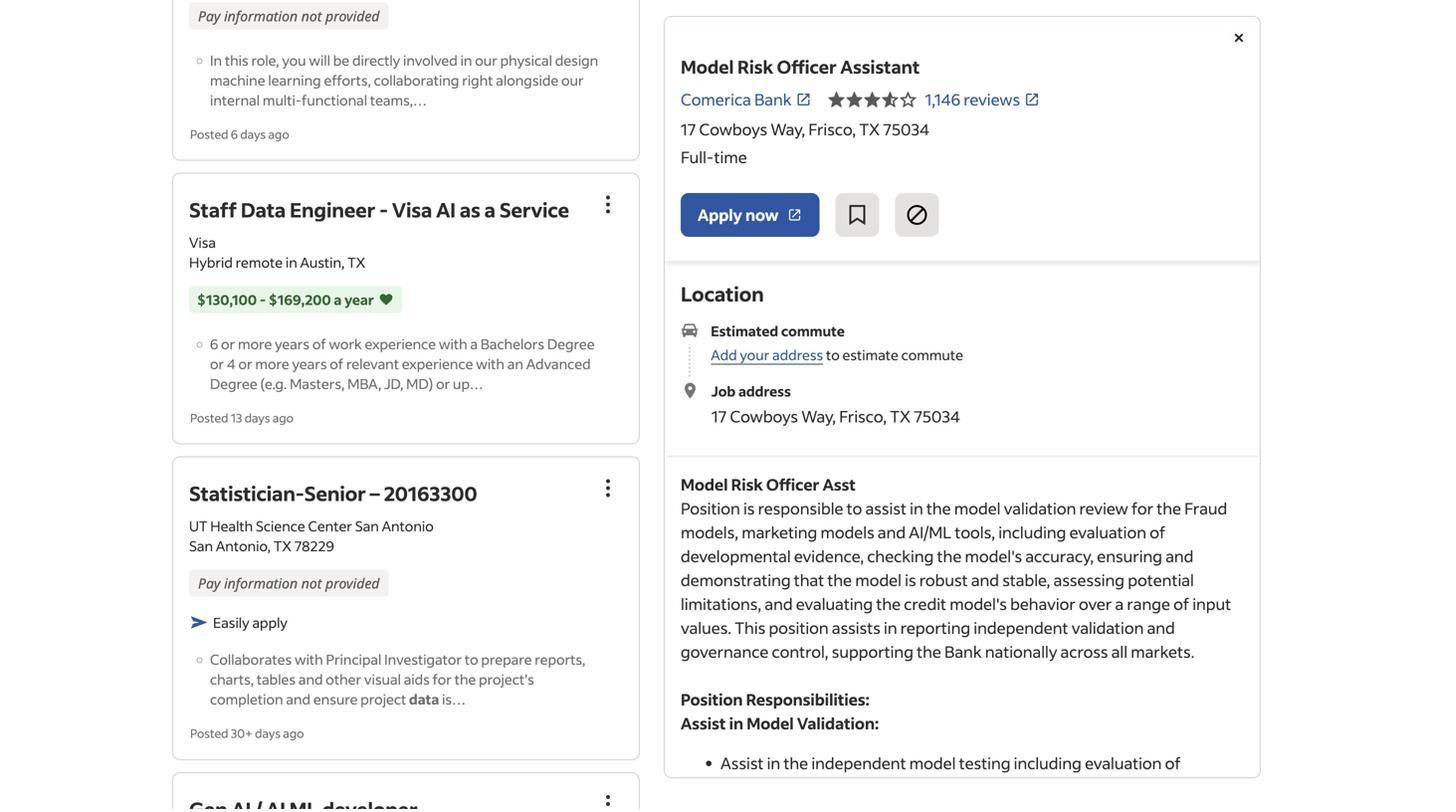 Task type: locate. For each thing, give the bounding box(es) containing it.
in
[[461, 51, 472, 69], [286, 253, 297, 271], [910, 498, 924, 519], [884, 618, 898, 638], [729, 713, 744, 734], [767, 753, 781, 774]]

1 vertical spatial position
[[681, 690, 743, 710]]

1,146 reviews
[[926, 89, 1021, 110]]

evaluation
[[1070, 522, 1147, 543], [1085, 753, 1162, 774]]

days down internal
[[240, 126, 266, 142]]

risk for model risk officer asst position is responsible to assist in the model validation review for the fraud models, marketing models and ai/ml tools, including evaluation of developmental evidence, checking the model's accuracy, ensuring and demonstrating that the model is robust and stable, assessing potential limitations, and evaluating the credit model's behavior over a range of input values. this position assists in reporting independent validation and governance control, supporting the bank nationally across all markets.
[[732, 474, 763, 495]]

in inside assist in the independent model testing including evaluation of conceptual soundness and developmental evidence.
[[767, 753, 781, 774]]

officer for assistant
[[777, 55, 837, 78]]

model down responsibilities:
[[747, 713, 794, 734]]

our down the design
[[562, 71, 584, 89]]

commute up add your address button
[[782, 322, 845, 340]]

0 vertical spatial 17
[[681, 119, 696, 139]]

advanced
[[526, 355, 591, 373]]

apply now button
[[681, 193, 820, 237]]

1 vertical spatial frisco,
[[840, 406, 887, 427]]

0 vertical spatial to
[[826, 346, 840, 364]]

1 vertical spatial our
[[562, 71, 584, 89]]

0 vertical spatial is
[[744, 498, 755, 519]]

2 position from the top
[[681, 690, 743, 710]]

position inside the model risk officer asst position is responsible to assist in the model validation review for the fraud models, marketing models and ai/ml tools, including evaluation of developmental evidence, checking the model's accuracy, ensuring and demonstrating that the model is robust and stable, assessing potential limitations, and evaluating the credit model's behavior over a range of input values. this position assists in reporting independent validation and governance control, supporting the bank nationally across all markets.
[[681, 498, 741, 519]]

tx down science
[[274, 537, 292, 555]]

2 vertical spatial model
[[747, 713, 794, 734]]

matches your preference image
[[378, 290, 394, 310]]

days for 6 or more years of work experience with a bachelors degree or 4 or more years of relevant experience with an advanced degree (e.g. masters, mba, jd, md) or up…
[[245, 410, 270, 426]]

developmental inside assist in the independent model testing including evaluation of conceptual soundness and developmental evidence.
[[921, 777, 1031, 798]]

ut
[[189, 518, 208, 535]]

1 horizontal spatial bank
[[945, 642, 982, 662]]

1 vertical spatial developmental
[[921, 777, 1031, 798]]

0 vertical spatial developmental
[[681, 546, 791, 567]]

75034
[[883, 119, 930, 139], [914, 406, 961, 427]]

validation:
[[797, 713, 879, 734]]

up…
[[453, 375, 484, 393]]

bank down the reporting
[[945, 642, 982, 662]]

0 horizontal spatial for
[[433, 671, 452, 689]]

1 horizontal spatial is
[[905, 570, 917, 590]]

1 horizontal spatial 6
[[231, 126, 238, 142]]

bachelors
[[481, 335, 545, 353]]

fraud
[[1185, 498, 1228, 519]]

way, down comerica bank "link"
[[771, 119, 806, 139]]

job address 17 cowboys way, frisco, tx 75034
[[712, 382, 961, 427]]

in inside position responsibilities: assist in model validation:
[[729, 713, 744, 734]]

reports,
[[535, 651, 586, 669]]

1 vertical spatial 6
[[210, 335, 218, 353]]

with inside collaborates with principal investigator to prepare reports, charts, tables and other visual aids for the project's completion and ensure project
[[295, 651, 323, 669]]

1 vertical spatial independent
[[812, 753, 907, 774]]

1 vertical spatial address
[[739, 382, 791, 400]]

experience
[[365, 335, 436, 353], [402, 355, 473, 373]]

0 vertical spatial not
[[301, 6, 322, 25]]

1 horizontal spatial visa
[[392, 197, 432, 223]]

0 vertical spatial years
[[275, 335, 310, 353]]

1 information from the top
[[224, 6, 298, 25]]

jd,
[[384, 375, 404, 393]]

is down 'checking' on the right of the page
[[905, 570, 917, 590]]

tx inside visa hybrid remote in austin, tx
[[348, 253, 366, 271]]

behavior
[[1011, 594, 1076, 614]]

including inside assist in the independent model testing including evaluation of conceptual soundness and developmental evidence.
[[1014, 753, 1082, 774]]

1 vertical spatial with
[[476, 355, 505, 373]]

1 vertical spatial bank
[[945, 642, 982, 662]]

–
[[370, 481, 380, 507]]

1 vertical spatial visa
[[189, 234, 216, 252]]

posted left '13' at the bottom left
[[190, 410, 229, 426]]

the up the evaluating on the bottom
[[828, 570, 852, 590]]

tx right austin,
[[348, 253, 366, 271]]

project
[[361, 691, 406, 709]]

0 vertical spatial information
[[224, 6, 298, 25]]

this
[[225, 51, 249, 69]]

0 vertical spatial posted
[[190, 126, 229, 142]]

risk up marketing
[[732, 474, 763, 495]]

visa left ai
[[392, 197, 432, 223]]

visual
[[364, 671, 401, 689]]

-
[[379, 197, 388, 223], [260, 291, 266, 309]]

0 horizontal spatial independent
[[812, 753, 907, 774]]

- right the engineer
[[379, 197, 388, 223]]

0 vertical spatial commute
[[782, 322, 845, 340]]

1 vertical spatial model
[[681, 474, 728, 495]]

0 horizontal spatial -
[[260, 291, 266, 309]]

17 up full-
[[681, 119, 696, 139]]

model's down robust
[[950, 594, 1008, 614]]

0 vertical spatial assist
[[681, 713, 726, 734]]

0 vertical spatial independent
[[974, 618, 1069, 638]]

and right soundness
[[890, 777, 918, 798]]

4
[[227, 355, 236, 373]]

posted left 30+
[[190, 726, 229, 742]]

0 vertical spatial degree
[[548, 335, 595, 353]]

1 vertical spatial including
[[1014, 753, 1082, 774]]

1 horizontal spatial for
[[1132, 498, 1154, 519]]

ut health science center san antonio san antonio, tx 78229
[[189, 518, 434, 555]]

0 vertical spatial evaluation
[[1070, 522, 1147, 543]]

visa up hybrid
[[189, 234, 216, 252]]

independent inside assist in the independent model testing including evaluation of conceptual soundness and developmental evidence.
[[812, 753, 907, 774]]

3 posted from the top
[[190, 726, 229, 742]]

2 horizontal spatial to
[[847, 498, 863, 519]]

0 vertical spatial our
[[475, 51, 498, 69]]

with up up…
[[439, 335, 468, 353]]

a left 'bachelors'
[[470, 335, 478, 353]]

is up marketing
[[744, 498, 755, 519]]

or right 4
[[238, 355, 253, 373]]

input
[[1193, 594, 1232, 614]]

reviews
[[964, 89, 1021, 110]]

0 vertical spatial risk
[[738, 55, 774, 78]]

and up potential at the right bottom of the page
[[1166, 546, 1194, 567]]

1 vertical spatial for
[[433, 671, 452, 689]]

degree down 4
[[210, 375, 258, 393]]

officer for asst
[[767, 474, 820, 495]]

the down the reporting
[[917, 642, 942, 662]]

developmental up demonstrating
[[681, 546, 791, 567]]

comerica bank
[[681, 89, 792, 110]]

cowboys up time
[[700, 119, 768, 139]]

to inside the model risk officer asst position is responsible to assist in the model validation review for the fraud models, marketing models and ai/ml tools, including evaluation of developmental evidence, checking the model's accuracy, ensuring and demonstrating that the model is robust and stable, assessing potential limitations, and evaluating the credit model's behavior over a range of input values. this position assists in reporting independent validation and governance control, supporting the bank nationally across all markets.
[[847, 498, 863, 519]]

17 inside job address 17 cowboys way, frisco, tx 75034
[[712, 406, 727, 427]]

1 vertical spatial days
[[245, 410, 270, 426]]

0 horizontal spatial developmental
[[681, 546, 791, 567]]

principal
[[326, 651, 382, 669]]

assist inside assist in the independent model testing including evaluation of conceptual soundness and developmental evidence.
[[721, 753, 764, 774]]

frisco, down the 3.6 out of 5 stars image on the right of the page
[[809, 119, 856, 139]]

the left credit
[[877, 594, 901, 614]]

bank down model risk officer assistant
[[755, 89, 792, 110]]

job actions for gen ai / ai ml developer is collapsed image
[[596, 792, 620, 810]]

officer up responsible at the right bottom of the page
[[767, 474, 820, 495]]

san down –
[[355, 518, 379, 535]]

ago down (e.g.
[[273, 410, 294, 426]]

0 vertical spatial way,
[[771, 119, 806, 139]]

1 vertical spatial to
[[847, 498, 863, 519]]

not
[[301, 6, 322, 25], [301, 574, 322, 593]]

1 horizontal spatial commute
[[902, 346, 964, 364]]

1 vertical spatial 17
[[712, 406, 727, 427]]

address right your
[[773, 346, 824, 364]]

1,146 reviews link
[[926, 89, 1041, 110]]

ago down multi-
[[268, 126, 289, 142]]

78229
[[295, 537, 334, 555]]

model risk officer assistant
[[681, 55, 920, 78]]

pay information not provided up apply
[[198, 574, 380, 593]]

for right review
[[1132, 498, 1154, 519]]

0 vertical spatial officer
[[777, 55, 837, 78]]

1 vertical spatial 75034
[[914, 406, 961, 427]]

0 vertical spatial for
[[1132, 498, 1154, 519]]

in inside the in this role, you will be directly involved in our physical design machine learning efforts, collaborating right alongside our internal multi-functional teams,…
[[461, 51, 472, 69]]

provided up be on the top of page
[[326, 6, 380, 25]]

job actions for statistician-senior – 20163300 is collapsed image
[[596, 477, 620, 501]]

not up will
[[301, 6, 322, 25]]

6 down internal
[[231, 126, 238, 142]]

1 vertical spatial officer
[[767, 474, 820, 495]]

officer up the 17 cowboys way, frisco, tx 75034
[[777, 55, 837, 78]]

provided down 78229
[[326, 574, 380, 593]]

with up tables
[[295, 651, 323, 669]]

and inside assist in the independent model testing including evaluation of conceptual soundness and developmental evidence.
[[890, 777, 918, 798]]

model inside the model risk officer asst position is responsible to assist in the model validation review for the fraud models, marketing models and ai/ml tools, including evaluation of developmental evidence, checking the model's accuracy, ensuring and demonstrating that the model is robust and stable, assessing potential limitations, and evaluating the credit model's behavior over a range of input values. this position assists in reporting independent validation and governance control, supporting the bank nationally across all markets.
[[681, 474, 728, 495]]

pay information not provided
[[198, 6, 380, 25], [198, 574, 380, 593]]

1 provided from the top
[[326, 6, 380, 25]]

and down assist
[[878, 522, 906, 543]]

position down governance
[[681, 690, 743, 710]]

2 information from the top
[[224, 574, 298, 593]]

tx down the 3.6 out of 5 stars image on the right of the page
[[860, 119, 880, 139]]

or right md)
[[436, 375, 450, 393]]

0 vertical spatial model's
[[965, 546, 1023, 567]]

6 down $130,100
[[210, 335, 218, 353]]

6 or more years of work experience with a bachelors degree or 4 or more years of relevant experience with an advanced degree (e.g. masters, mba, jd, md) or up…
[[210, 335, 595, 393]]

0 vertical spatial model
[[955, 498, 1001, 519]]

days right '13' at the bottom left
[[245, 410, 270, 426]]

0 vertical spatial with
[[439, 335, 468, 353]]

0 horizontal spatial degree
[[210, 375, 258, 393]]

2 vertical spatial posted
[[190, 726, 229, 742]]

health
[[210, 518, 253, 535]]

risk inside the model risk officer asst position is responsible to assist in the model validation review for the fraud models, marketing models and ai/ml tools, including evaluation of developmental evidence, checking the model's accuracy, ensuring and demonstrating that the model is robust and stable, assessing potential limitations, and evaluating the credit model's behavior over a range of input values. this position assists in reporting independent validation and governance control, supporting the bank nationally across all markets.
[[732, 474, 763, 495]]

2 vertical spatial with
[[295, 651, 323, 669]]

1 horizontal spatial 17
[[712, 406, 727, 427]]

pay up in at the top of the page
[[198, 6, 220, 25]]

model for model risk officer assistant
[[681, 55, 734, 78]]

stable,
[[1003, 570, 1051, 590]]

a right over
[[1116, 594, 1124, 614]]

1 vertical spatial pay
[[198, 574, 220, 593]]

developmental down testing
[[921, 777, 1031, 798]]

investigator
[[384, 651, 462, 669]]

model left testing
[[910, 753, 956, 774]]

validation up all
[[1072, 618, 1144, 638]]

in this role, you will be directly involved in our physical design machine learning efforts, collaborating right alongside our internal multi-functional teams,…
[[210, 51, 599, 109]]

model
[[955, 498, 1001, 519], [856, 570, 902, 590], [910, 753, 956, 774]]

role,
[[251, 51, 279, 69]]

0 vertical spatial experience
[[365, 335, 436, 353]]

assist up conceptual
[[721, 753, 764, 774]]

1 vertical spatial provided
[[326, 574, 380, 593]]

design
[[555, 51, 599, 69]]

75034 inside job address 17 cowboys way, frisco, tx 75034
[[914, 406, 961, 427]]

posted down internal
[[190, 126, 229, 142]]

1 vertical spatial assist
[[721, 753, 764, 774]]

the up the ai/ml
[[927, 498, 952, 519]]

assistant
[[841, 55, 920, 78]]

evidence.
[[1034, 777, 1104, 798]]

experience up relevant
[[365, 335, 436, 353]]

frisco, down the estimate
[[840, 406, 887, 427]]

evaluation up evidence.
[[1085, 753, 1162, 774]]

developmental
[[681, 546, 791, 567], [921, 777, 1031, 798]]

0 vertical spatial position
[[681, 498, 741, 519]]

model up comerica
[[681, 55, 734, 78]]

of
[[313, 335, 326, 353], [330, 355, 344, 373], [1150, 522, 1166, 543], [1174, 594, 1190, 614], [1166, 753, 1181, 774]]

model's down tools,
[[965, 546, 1023, 567]]

0 horizontal spatial our
[[475, 51, 498, 69]]

frisco,
[[809, 119, 856, 139], [840, 406, 887, 427]]

for inside the model risk officer asst position is responsible to assist in the model validation review for the fraud models, marketing models and ai/ml tools, including evaluation of developmental evidence, checking the model's accuracy, ensuring and demonstrating that the model is robust and stable, assessing potential limitations, and evaluating the credit model's behavior over a range of input values. this position assists in reporting independent validation and governance control, supporting the bank nationally across all markets.
[[1132, 498, 1154, 519]]

0 vertical spatial model
[[681, 55, 734, 78]]

1 vertical spatial posted
[[190, 410, 229, 426]]

this
[[735, 618, 766, 638]]

to up models
[[847, 498, 863, 519]]

close job details image
[[1228, 26, 1252, 50]]

model inside assist in the independent model testing including evaluation of conceptual soundness and developmental evidence.
[[910, 753, 956, 774]]

the inside assist in the independent model testing including evaluation of conceptual soundness and developmental evidence.
[[784, 753, 809, 774]]

model down 'checking' on the right of the page
[[856, 570, 902, 590]]

days
[[240, 126, 266, 142], [245, 410, 270, 426], [255, 726, 281, 742]]

checking
[[868, 546, 934, 567]]

assist
[[866, 498, 907, 519]]

1 horizontal spatial -
[[379, 197, 388, 223]]

2 horizontal spatial with
[[476, 355, 505, 373]]

model for model risk officer asst position is responsible to assist in the model validation review for the fraud models, marketing models and ai/ml tools, including evaluation of developmental evidence, checking the model's accuracy, ensuring and demonstrating that the model is robust and stable, assessing potential limitations, and evaluating the credit model's behavior over a range of input values. this position assists in reporting independent validation and governance control, supporting the bank nationally across all markets.
[[681, 474, 728, 495]]

science
[[256, 518, 305, 535]]

evaluation inside the model risk officer asst position is responsible to assist in the model validation review for the fraud models, marketing models and ai/ml tools, including evaluation of developmental evidence, checking the model's accuracy, ensuring and demonstrating that the model is robust and stable, assessing potential limitations, and evaluating the credit model's behavior over a range of input values. this position assists in reporting independent validation and governance control, supporting the bank nationally across all markets.
[[1070, 522, 1147, 543]]

0 horizontal spatial to
[[465, 651, 479, 669]]

tx down the estimate
[[890, 406, 911, 427]]

way, up "asst"
[[802, 406, 836, 427]]

address down add your address button
[[739, 382, 791, 400]]

values.
[[681, 618, 732, 638]]

the up conceptual
[[784, 753, 809, 774]]

that
[[794, 570, 825, 590]]

tx inside ut health science center san antonio san antonio, tx 78229
[[274, 537, 292, 555]]

0 horizontal spatial bank
[[755, 89, 792, 110]]

the up is… on the left bottom of page
[[455, 671, 476, 689]]

0 horizontal spatial 17
[[681, 119, 696, 139]]

2 not from the top
[[301, 574, 322, 593]]

2 vertical spatial days
[[255, 726, 281, 742]]

governance
[[681, 642, 769, 662]]

0 horizontal spatial 6
[[210, 335, 218, 353]]

commute right the estimate
[[902, 346, 964, 364]]

for up data is…
[[433, 671, 452, 689]]

assist
[[681, 713, 726, 734], [721, 753, 764, 774]]

to left prepare
[[465, 651, 479, 669]]

days for collaborates with principal investigator to prepare reports, charts, tables and other visual aids for the project's completion and ensure project
[[255, 726, 281, 742]]

physical
[[500, 51, 553, 69]]

independent up 'nationally'
[[974, 618, 1069, 638]]

2 vertical spatial model
[[910, 753, 956, 774]]

0 vertical spatial address
[[773, 346, 824, 364]]

to
[[826, 346, 840, 364], [847, 498, 863, 519], [465, 651, 479, 669]]

1 vertical spatial cowboys
[[730, 406, 799, 427]]

0 vertical spatial provided
[[326, 6, 380, 25]]

posted for collaborates with principal investigator to prepare reports, charts, tables and other visual aids for the project's completion and ensure project
[[190, 726, 229, 742]]

san down ut
[[189, 537, 213, 555]]

to left the estimate
[[826, 346, 840, 364]]

information up apply
[[224, 574, 298, 593]]

tables
[[257, 671, 296, 689]]

ago right 30+
[[283, 726, 304, 742]]

ago for degree
[[273, 410, 294, 426]]

1 vertical spatial information
[[224, 574, 298, 593]]

assessing
[[1054, 570, 1125, 590]]

0 vertical spatial more
[[238, 335, 272, 353]]

model up models,
[[681, 474, 728, 495]]

1 position from the top
[[681, 498, 741, 519]]

independent up soundness
[[812, 753, 907, 774]]

0 horizontal spatial with
[[295, 651, 323, 669]]

learning
[[268, 71, 321, 89]]

pay information not provided up you
[[198, 6, 380, 25]]

6 inside 6 or more years of work experience with a bachelors degree or 4 or more years of relevant experience with an advanced degree (e.g. masters, mba, jd, md) or up…
[[210, 335, 218, 353]]

experience up md)
[[402, 355, 473, 373]]

30+
[[231, 726, 253, 742]]

evaluation down review
[[1070, 522, 1147, 543]]

validation up accuracy,
[[1004, 498, 1077, 519]]

0 horizontal spatial visa
[[189, 234, 216, 252]]

ai/ml
[[909, 522, 952, 543]]

for
[[1132, 498, 1154, 519], [433, 671, 452, 689]]

officer inside the model risk officer asst position is responsible to assist in the model validation review for the fraud models, marketing models and ai/ml tools, including evaluation of developmental evidence, checking the model's accuracy, ensuring and demonstrating that the model is robust and stable, assessing potential limitations, and evaluating the credit model's behavior over a range of input values. this position assists in reporting independent validation and governance control, supporting the bank nationally across all markets.
[[767, 474, 820, 495]]

relevant
[[346, 355, 399, 373]]

statistician-senior – 20163300 button
[[189, 481, 478, 507]]

with left an
[[476, 355, 505, 373]]

aids
[[404, 671, 430, 689]]

save this job image
[[846, 203, 870, 227]]

1 horizontal spatial independent
[[974, 618, 1069, 638]]

model inside position responsibilities: assist in model validation:
[[747, 713, 794, 734]]

of inside assist in the independent model testing including evaluation of conceptual soundness and developmental evidence.
[[1166, 753, 1181, 774]]

0 vertical spatial frisco,
[[809, 119, 856, 139]]

days right 30+
[[255, 726, 281, 742]]

- right $130,100
[[260, 291, 266, 309]]

2 posted from the top
[[190, 410, 229, 426]]

0 vertical spatial pay information not provided
[[198, 6, 380, 25]]

1 posted from the top
[[190, 126, 229, 142]]

developmental inside the model risk officer asst position is responsible to assist in the model validation review for the fraud models, marketing models and ai/ml tools, including evaluation of developmental evidence, checking the model's accuracy, ensuring and demonstrating that the model is robust and stable, assessing potential limitations, and evaluating the credit model's behavior over a range of input values. this position assists in reporting independent validation and governance control, supporting the bank nationally across all markets.
[[681, 546, 791, 567]]

assist down governance
[[681, 713, 726, 734]]

1 vertical spatial evaluation
[[1085, 753, 1162, 774]]

6
[[231, 126, 238, 142], [210, 335, 218, 353]]

in inside visa hybrid remote in austin, tx
[[286, 253, 297, 271]]

0 vertical spatial days
[[240, 126, 266, 142]]

position up models,
[[681, 498, 741, 519]]

our up the right
[[475, 51, 498, 69]]

information up role,
[[224, 6, 298, 25]]

risk up comerica bank "link"
[[738, 55, 774, 78]]

the up robust
[[938, 546, 962, 567]]



Task type: vqa. For each thing, say whether or not it's contained in the screenshot.
topmost "6"
yes



Task type: describe. For each thing, give the bounding box(es) containing it.
0 horizontal spatial commute
[[782, 322, 845, 340]]

1 vertical spatial commute
[[902, 346, 964, 364]]

control,
[[772, 642, 829, 662]]

a inside 6 or more years of work experience with a bachelors degree or 4 or more years of relevant experience with an advanced degree (e.g. masters, mba, jd, md) or up…
[[470, 335, 478, 353]]

a left year at the left top
[[334, 291, 342, 309]]

nationally
[[986, 642, 1058, 662]]

collaborating
[[374, 71, 459, 89]]

statistician-
[[189, 481, 304, 507]]

estimated commute add your address to estimate commute
[[711, 322, 964, 364]]

1 vertical spatial model
[[856, 570, 902, 590]]

0 vertical spatial 75034
[[883, 119, 930, 139]]

now
[[746, 205, 779, 225]]

and up ensure at the bottom of the page
[[299, 671, 323, 689]]

for inside collaborates with principal investigator to prepare reports, charts, tables and other visual aids for the project's completion and ensure project
[[433, 671, 452, 689]]

1 vertical spatial degree
[[210, 375, 258, 393]]

other
[[326, 671, 362, 689]]

evaluation inside assist in the independent model testing including evaluation of conceptual soundness and developmental evidence.
[[1085, 753, 1162, 774]]

posted 13 days ago
[[190, 410, 294, 426]]

your
[[740, 346, 770, 364]]

0 vertical spatial 6
[[231, 126, 238, 142]]

range
[[1128, 594, 1171, 614]]

antonio
[[382, 518, 434, 535]]

apply
[[252, 614, 288, 632]]

staff
[[189, 197, 237, 223]]

2 pay information not provided from the top
[[198, 574, 380, 593]]

mba,
[[348, 375, 382, 393]]

2 vertical spatial ago
[[283, 726, 304, 742]]

address inside job address 17 cowboys way, frisco, tx 75034
[[739, 382, 791, 400]]

evidence,
[[794, 546, 864, 567]]

estimate
[[843, 346, 899, 364]]

machine
[[210, 71, 265, 89]]

ago for teams,…
[[268, 126, 289, 142]]

collaborates with principal investigator to prepare reports, charts, tables and other visual aids for the project's completion and ensure project
[[210, 651, 586, 709]]

including inside the model risk officer asst position is responsible to assist in the model validation review for the fraud models, marketing models and ai/ml tools, including evaluation of developmental evidence, checking the model's accuracy, ensuring and demonstrating that the model is robust and stable, assessing potential limitations, and evaluating the credit model's behavior over a range of input values. this position assists in reporting independent validation and governance control, supporting the bank nationally across all markets.
[[999, 522, 1067, 543]]

alongside
[[496, 71, 559, 89]]

statistician-senior – 20163300
[[189, 481, 478, 507]]

add your address button
[[711, 346, 824, 365]]

1 vertical spatial more
[[255, 355, 289, 373]]

ai
[[436, 197, 456, 223]]

position inside position responsibilities: assist in model validation:
[[681, 690, 743, 710]]

way, inside job address 17 cowboys way, frisco, tx 75034
[[802, 406, 836, 427]]

assist inside position responsibilities: assist in model validation:
[[681, 713, 726, 734]]

and up position
[[765, 594, 793, 614]]

collaborates
[[210, 651, 292, 669]]

a right as
[[485, 197, 496, 223]]

posted for 6 or more years of work experience with a bachelors degree or 4 or more years of relevant experience with an advanced degree (e.g. masters, mba, jd, md) or up…
[[190, 410, 229, 426]]

the left 'fraud'
[[1157, 498, 1182, 519]]

0 vertical spatial validation
[[1004, 498, 1077, 519]]

hybrid
[[189, 253, 233, 271]]

1 horizontal spatial with
[[439, 335, 468, 353]]

20163300
[[384, 481, 478, 507]]

3.6 out of 5 stars image
[[828, 88, 918, 112]]

ensuring
[[1098, 546, 1163, 567]]

to inside collaborates with principal investigator to prepare reports, charts, tables and other visual aids for the project's completion and ensure project
[[465, 651, 479, 669]]

days for in this role, you will be directly involved in our physical design machine learning efforts, collaborating right alongside our internal multi-functional teams,…
[[240, 126, 266, 142]]

testing
[[959, 753, 1011, 774]]

0 vertical spatial -
[[379, 197, 388, 223]]

1 vertical spatial model's
[[950, 594, 1008, 614]]

1 horizontal spatial san
[[355, 518, 379, 535]]

functional
[[302, 91, 367, 109]]

posted 30+ days ago
[[190, 726, 304, 742]]

accuracy,
[[1026, 546, 1094, 567]]

1 vertical spatial years
[[292, 355, 327, 373]]

and left stable,
[[972, 570, 1000, 590]]

13
[[231, 410, 242, 426]]

reporting
[[901, 618, 971, 638]]

teams,…
[[370, 91, 427, 109]]

marketing
[[742, 522, 818, 543]]

models
[[821, 522, 875, 543]]

not interested image
[[906, 203, 929, 227]]

markets.
[[1131, 642, 1195, 662]]

data
[[241, 197, 286, 223]]

1 horizontal spatial degree
[[548, 335, 595, 353]]

in
[[210, 51, 222, 69]]

efforts,
[[324, 71, 371, 89]]

assist in the independent model testing including evaluation of conceptual soundness and developmental evidence.
[[721, 753, 1181, 798]]

right
[[462, 71, 493, 89]]

bank inside comerica bank "link"
[[755, 89, 792, 110]]

you
[[282, 51, 306, 69]]

and down tables
[[286, 691, 311, 709]]

as
[[460, 197, 481, 223]]

easily
[[213, 614, 250, 632]]

a inside the model risk officer asst position is responsible to assist in the model validation review for the fraud models, marketing models and ai/ml tools, including evaluation of developmental evidence, checking the model's accuracy, ensuring and demonstrating that the model is robust and stable, assessing potential limitations, and evaluating the credit model's behavior over a range of input values. this position assists in reporting independent validation and governance control, supporting the bank nationally across all markets.
[[1116, 594, 1124, 614]]

is…
[[442, 691, 466, 709]]

1 pay information not provided from the top
[[198, 6, 380, 25]]

responsibilities:
[[746, 690, 870, 710]]

masters,
[[290, 375, 345, 393]]

year
[[345, 291, 374, 309]]

potential
[[1128, 570, 1195, 590]]

estimated
[[711, 322, 779, 340]]

0 vertical spatial cowboys
[[700, 119, 768, 139]]

over
[[1079, 594, 1113, 614]]

1 pay from the top
[[198, 6, 220, 25]]

2 provided from the top
[[326, 574, 380, 593]]

1 vertical spatial is
[[905, 570, 917, 590]]

1 horizontal spatial our
[[562, 71, 584, 89]]

job
[[712, 382, 736, 400]]

cowboys inside job address 17 cowboys way, frisco, tx 75034
[[730, 406, 799, 427]]

1 vertical spatial san
[[189, 537, 213, 555]]

0 horizontal spatial is
[[744, 498, 755, 519]]

full-time
[[681, 147, 747, 167]]

credit
[[904, 594, 947, 614]]

1 vertical spatial experience
[[402, 355, 473, 373]]

independent inside the model risk officer asst position is responsible to assist in the model validation review for the fraud models, marketing models and ai/ml tools, including evaluation of developmental evidence, checking the model's accuracy, ensuring and demonstrating that the model is robust and stable, assessing potential limitations, and evaluating the credit model's behavior over a range of input values. this position assists in reporting independent validation and governance control, supporting the bank nationally across all markets.
[[974, 618, 1069, 638]]

apply
[[698, 205, 743, 225]]

the inside collaborates with principal investigator to prepare reports, charts, tables and other visual aids for the project's completion and ensure project
[[455, 671, 476, 689]]

risk for model risk officer assistant
[[738, 55, 774, 78]]

limitations,
[[681, 594, 762, 614]]

and up markets.
[[1148, 618, 1176, 638]]

position
[[769, 618, 829, 638]]

$169,200
[[269, 291, 331, 309]]

comerica
[[681, 89, 752, 110]]

assists
[[832, 618, 881, 638]]

involved
[[403, 51, 458, 69]]

1 vertical spatial -
[[260, 291, 266, 309]]

tx inside job address 17 cowboys way, frisco, tx 75034
[[890, 406, 911, 427]]

1 not from the top
[[301, 6, 322, 25]]

address inside estimated commute add your address to estimate commute
[[773, 346, 824, 364]]

data
[[409, 691, 439, 709]]

posted for in this role, you will be directly involved in our physical design machine learning efforts, collaborating right alongside our internal multi-functional teams,…
[[190, 126, 229, 142]]

senior
[[304, 481, 366, 507]]

visa inside visa hybrid remote in austin, tx
[[189, 234, 216, 252]]

an
[[508, 355, 524, 373]]

be
[[333, 51, 350, 69]]

(e.g.
[[260, 375, 287, 393]]

antonio,
[[216, 537, 271, 555]]

2 pay from the top
[[198, 574, 220, 593]]

frisco, inside job address 17 cowboys way, frisco, tx 75034
[[840, 406, 887, 427]]

staff data engineer - visa ai as a service
[[189, 197, 570, 223]]

17 cowboys way, frisco, tx 75034
[[681, 119, 930, 139]]

engineer
[[290, 197, 376, 223]]

1,146
[[926, 89, 961, 110]]

or left 4
[[210, 355, 224, 373]]

to inside estimated commute add your address to estimate commute
[[826, 346, 840, 364]]

bank inside the model risk officer asst position is responsible to assist in the model validation review for the fraud models, marketing models and ai/ml tools, including evaluation of developmental evidence, checking the model's accuracy, ensuring and demonstrating that the model is robust and stable, assessing potential limitations, and evaluating the credit model's behavior over a range of input values. this position assists in reporting independent validation and governance control, supporting the bank nationally across all markets.
[[945, 642, 982, 662]]

supporting
[[832, 642, 914, 662]]

1 vertical spatial validation
[[1072, 618, 1144, 638]]

soundness
[[806, 777, 886, 798]]

data is…
[[409, 691, 466, 709]]

or up 4
[[221, 335, 235, 353]]

easily apply
[[213, 614, 288, 632]]

asst
[[823, 474, 856, 495]]

job actions for staff data engineer - visa ai as a service is collapsed image
[[596, 193, 620, 217]]



